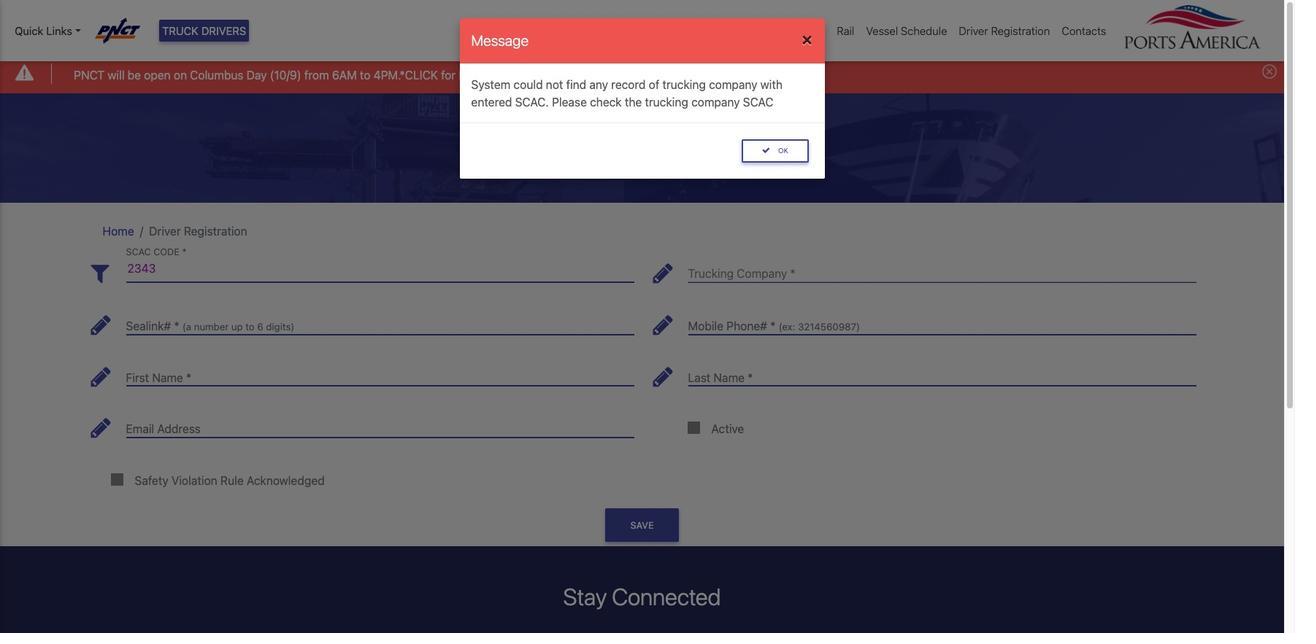 Task type: locate. For each thing, give the bounding box(es) containing it.
company up the scac
[[709, 78, 758, 91]]

could
[[514, 78, 543, 91]]

check
[[590, 96, 622, 109]]

1 vertical spatial to
[[246, 321, 255, 333]]

driver
[[959, 24, 989, 37], [149, 225, 181, 238]]

company left the scac
[[692, 96, 740, 109]]

trucking down 'of'
[[645, 96, 689, 109]]

1 vertical spatial home link
[[103, 225, 134, 238]]

6
[[257, 321, 263, 333]]

1 vertical spatial safety
[[135, 475, 169, 488]]

* right the company
[[791, 268, 796, 281]]

0 horizontal spatial name
[[152, 371, 183, 385]]

0 vertical spatial registration
[[991, 24, 1050, 37]]

1 horizontal spatial home
[[667, 24, 696, 37]]

× document
[[460, 18, 825, 179]]

name right last
[[714, 371, 745, 385]]

* down '(a'
[[186, 371, 192, 385]]

0 vertical spatial safety
[[794, 24, 826, 37]]

to
[[360, 68, 371, 82], [246, 321, 255, 333]]

None search field
[[126, 256, 634, 283]]

record
[[611, 78, 646, 91]]

* left (ex:
[[771, 320, 776, 333]]

trucking company *
[[688, 268, 796, 281]]

× button
[[790, 18, 825, 59]]

1 horizontal spatial name
[[714, 371, 745, 385]]

0 vertical spatial driver registration
[[959, 24, 1050, 37]]

1 name from the left
[[152, 371, 183, 385]]

Trucking Company * text field
[[688, 256, 1197, 283]]

* for first name *
[[186, 371, 192, 385]]

rail link
[[831, 17, 861, 45]]

phone#
[[727, 320, 768, 333]]

name
[[152, 371, 183, 385], [714, 371, 745, 385]]

trucking right 'of'
[[663, 78, 706, 91]]

for
[[441, 68, 456, 82]]

entered
[[471, 96, 512, 109]]

driver registration
[[959, 24, 1050, 37], [149, 225, 247, 238]]

*
[[791, 268, 796, 281], [174, 320, 179, 333], [771, 320, 776, 333], [186, 371, 192, 385], [748, 371, 753, 385]]

number
[[194, 321, 229, 333]]

last name *
[[688, 371, 753, 385]]

2 name from the left
[[714, 371, 745, 385]]

×
[[802, 28, 813, 49]]

1 horizontal spatial to
[[360, 68, 371, 82]]

3214560987)
[[798, 321, 860, 333]]

* right last
[[748, 371, 753, 385]]

address
[[157, 423, 201, 436]]

1 horizontal spatial driver
[[959, 24, 989, 37]]

None text field
[[688, 308, 1197, 335]]

driver registration link
[[953, 17, 1056, 45]]

safety for safety violation rule acknowledged
[[135, 475, 169, 488]]

0 horizontal spatial safety
[[135, 475, 169, 488]]

1 vertical spatial registration
[[184, 225, 247, 238]]

0 vertical spatial home link
[[661, 17, 702, 45]]

0 horizontal spatial driver registration
[[149, 225, 247, 238]]

schedule
[[901, 24, 948, 37]]

the
[[625, 96, 642, 109]]

safety left rail
[[794, 24, 826, 37]]

home
[[667, 24, 696, 37], [103, 225, 134, 238]]

on
[[174, 68, 187, 82]]

None text field
[[126, 308, 634, 335]]

pnct will be open on columbus day (10/9) from 6am to 4pm.*click for details*
[[74, 68, 500, 82]]

with
[[761, 78, 783, 91]]

0 vertical spatial home
[[667, 24, 696, 37]]

vessel schedule link
[[861, 17, 953, 45]]

name right the first
[[152, 371, 183, 385]]

0 vertical spatial driver
[[959, 24, 989, 37]]

0 horizontal spatial driver
[[149, 225, 181, 238]]

(a
[[182, 321, 191, 333]]

first
[[126, 371, 149, 385]]

First Name * text field
[[126, 360, 634, 387]]

Last Name * text field
[[688, 360, 1197, 387]]

safety
[[794, 24, 826, 37], [135, 475, 169, 488]]

pnct
[[74, 68, 105, 82]]

safety left violation
[[135, 475, 169, 488]]

0 horizontal spatial to
[[246, 321, 255, 333]]

from
[[304, 68, 329, 82]]

0 vertical spatial to
[[360, 68, 371, 82]]

to inside alert
[[360, 68, 371, 82]]

1 horizontal spatial safety
[[794, 24, 826, 37]]

ok button
[[742, 139, 809, 163]]

contacts link
[[1056, 17, 1113, 45]]

rule
[[220, 475, 244, 488]]

registration
[[991, 24, 1050, 37], [184, 225, 247, 238]]

scac
[[743, 96, 774, 109]]

contacts
[[1062, 24, 1107, 37]]

system could not find any record of trucking company with entered scac. please check the trucking company scac
[[471, 78, 783, 109]]

company
[[709, 78, 758, 91], [692, 96, 740, 109]]

1 horizontal spatial home link
[[661, 17, 702, 45]]

to right 6am
[[360, 68, 371, 82]]

please
[[552, 96, 587, 109]]

safety for safety
[[794, 24, 826, 37]]

acknowledged
[[247, 475, 325, 488]]

quick
[[15, 24, 43, 37]]

0 horizontal spatial home
[[103, 225, 134, 238]]

not
[[546, 78, 563, 91]]

home inside the home link
[[667, 24, 696, 37]]

trucking
[[663, 78, 706, 91], [645, 96, 689, 109]]

to left "6"
[[246, 321, 255, 333]]

message
[[471, 32, 529, 49]]

1 vertical spatial driver
[[149, 225, 181, 238]]

home link
[[661, 17, 702, 45], [103, 225, 134, 238]]



Task type: vqa. For each thing, say whether or not it's contained in the screenshot.
the (10/9)
yes



Task type: describe. For each thing, give the bounding box(es) containing it.
quick links link
[[15, 23, 81, 39]]

pnct will be open on columbus day (10/9) from 6am to 4pm.*click for details* alert
[[0, 54, 1285, 93]]

last
[[688, 371, 711, 385]]

connected
[[612, 584, 721, 612]]

day
[[247, 68, 267, 82]]

ok
[[776, 147, 789, 155]]

* for last name *
[[748, 371, 753, 385]]

check image
[[762, 146, 771, 155]]

0 vertical spatial company
[[709, 78, 758, 91]]

mobile phone# * (ex: 3214560987)
[[688, 320, 860, 333]]

vessel
[[866, 24, 898, 37]]

6am
[[332, 68, 357, 82]]

vessel schedule
[[866, 24, 948, 37]]

* left '(a'
[[174, 320, 179, 333]]

trucking
[[688, 268, 734, 281]]

1 vertical spatial home
[[103, 225, 134, 238]]

1 vertical spatial company
[[692, 96, 740, 109]]

pnct will be open on columbus day (10/9) from 6am to 4pm.*click for details* link
[[74, 66, 500, 84]]

email
[[126, 423, 154, 436]]

email address
[[126, 423, 201, 436]]

1 horizontal spatial registration
[[991, 24, 1050, 37]]

links
[[46, 24, 72, 37]]

up
[[231, 321, 243, 333]]

name for last
[[714, 371, 745, 385]]

stay
[[564, 584, 607, 612]]

stay connected
[[564, 584, 721, 612]]

to inside the sealink# * (a number up to 6 digits)
[[246, 321, 255, 333]]

any
[[590, 78, 608, 91]]

1 vertical spatial driver registration
[[149, 225, 247, 238]]

will
[[108, 68, 125, 82]]

digits)
[[266, 321, 295, 333]]

mobile
[[688, 320, 724, 333]]

safety link
[[788, 17, 831, 45]]

* for trucking company *
[[791, 268, 796, 281]]

first name *
[[126, 371, 192, 385]]

of
[[649, 78, 660, 91]]

(ex:
[[779, 321, 796, 333]]

* for mobile phone# * (ex: 3214560987)
[[771, 320, 776, 333]]

safety violation rule acknowledged
[[135, 475, 325, 488]]

open
[[144, 68, 171, 82]]

sealink# * (a number up to 6 digits)
[[126, 320, 295, 333]]

company
[[737, 268, 787, 281]]

Email Address text field
[[126, 411, 634, 438]]

0 horizontal spatial home link
[[103, 225, 134, 238]]

name for first
[[152, 371, 183, 385]]

1 horizontal spatial driver registration
[[959, 24, 1050, 37]]

find
[[566, 78, 587, 91]]

violation
[[172, 475, 217, 488]]

0 horizontal spatial registration
[[184, 225, 247, 238]]

active
[[712, 423, 744, 436]]

columbus
[[190, 68, 244, 82]]

0 vertical spatial trucking
[[663, 78, 706, 91]]

system
[[471, 78, 511, 91]]

4pm.*click
[[374, 68, 438, 82]]

sealink#
[[126, 320, 171, 333]]

rail
[[837, 24, 855, 37]]

details*
[[459, 68, 500, 82]]

(10/9)
[[270, 68, 301, 82]]

scac.
[[515, 96, 549, 109]]

quick links
[[15, 24, 72, 37]]

be
[[128, 68, 141, 82]]

close image
[[1263, 64, 1277, 79]]

1 vertical spatial trucking
[[645, 96, 689, 109]]



